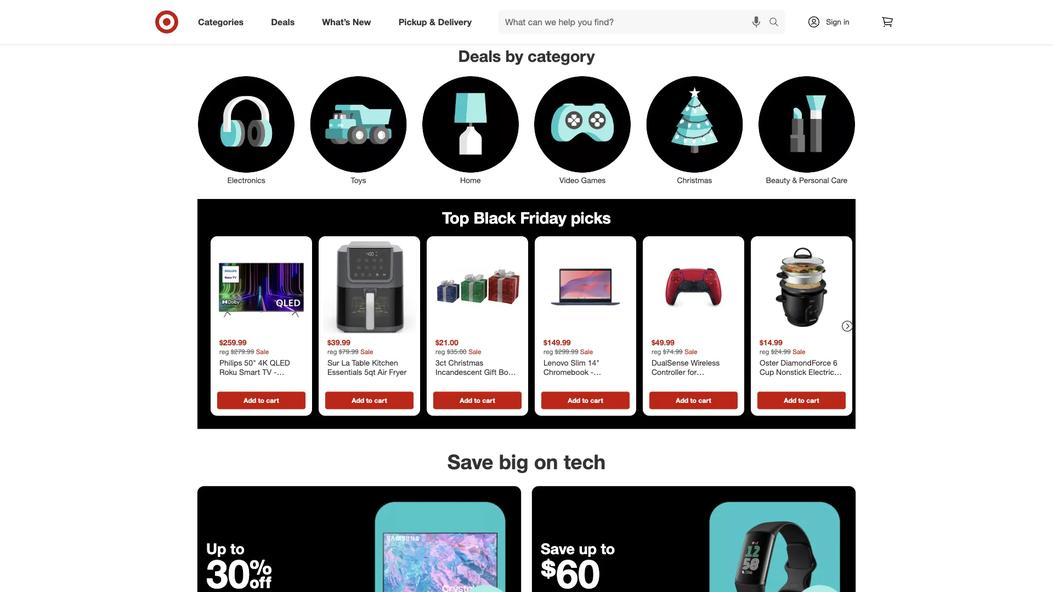 Task type: locate. For each thing, give the bounding box(es) containing it.
5 reg from the left
[[652, 348, 662, 356]]

dualsense wireless controller for playstation 5 - volcanic red image
[[648, 241, 740, 334]]

6 add to cart button from the left
[[758, 392, 846, 410]]

$24.99
[[772, 348, 791, 356]]

add to cart button for $21.00
[[434, 392, 522, 410]]

add to cart for $259.99
[[244, 397, 279, 405]]

add down cooker
[[784, 397, 797, 405]]

6 reg from the left
[[760, 348, 770, 356]]

categories link
[[189, 10, 258, 34]]

care
[[832, 176, 848, 185]]

sale up diamondforce
[[793, 348, 806, 356]]

3 add to cart from the left
[[460, 397, 495, 405]]

toys link
[[303, 74, 415, 186]]

& for beauty
[[793, 176, 798, 185]]

sign in
[[827, 17, 850, 27]]

1 horizontal spatial save
[[541, 540, 575, 558]]

deals by category
[[459, 46, 595, 66]]

home link
[[415, 74, 527, 186]]

2 cart from the left
[[374, 397, 387, 405]]

deals
[[271, 17, 295, 27], [459, 46, 501, 66]]

0 vertical spatial black
[[474, 208, 516, 227]]

up to link
[[198, 487, 521, 593]]

add to cart button down "5qt"
[[325, 392, 414, 410]]

1 horizontal spatial deals
[[459, 46, 501, 66]]

sale right $74.99
[[685, 348, 698, 356]]

1 add to cart from the left
[[244, 397, 279, 405]]

5 add to cart from the left
[[676, 397, 712, 405]]

add for $39.99
[[352, 397, 364, 405]]

3 add from the left
[[460, 397, 473, 405]]

save for save up to
[[541, 540, 575, 558]]

reg inside $39.99 reg $79.99 sale sur la table kitchen essentials 5qt air fryer
[[328, 348, 337, 356]]

add to cart button for $149.99
[[542, 392, 630, 410]]

1 vertical spatial &
[[793, 176, 798, 185]]

sale for $149.99
[[581, 348, 593, 356]]

0 horizontal spatial save
[[448, 450, 494, 474]]

add
[[244, 397, 256, 405], [352, 397, 364, 405], [460, 397, 473, 405], [568, 397, 581, 405], [676, 397, 689, 405], [784, 397, 797, 405]]

sale inside "$49.99 reg $74.99 sale"
[[685, 348, 698, 356]]

reg inside $259.99 reg $279.99 sale
[[220, 348, 229, 356]]

2 add from the left
[[352, 397, 364, 405]]

add down essentials at the left bottom of page
[[352, 397, 364, 405]]

add down $279.99
[[244, 397, 256, 405]]

search button
[[765, 10, 791, 36]]

deals left "what's" on the top left of page
[[271, 17, 295, 27]]

deals link
[[262, 10, 309, 34]]

add down $299.99
[[568, 397, 581, 405]]

target black friday image
[[359, 487, 521, 593], [694, 487, 856, 593]]

target black friday image for save up to
[[694, 487, 856, 593]]

save for save big on tech
[[448, 450, 494, 474]]

add for $49.99
[[676, 397, 689, 405]]

cooker
[[778, 377, 803, 387]]

reg
[[220, 348, 229, 356], [328, 348, 337, 356], [436, 348, 445, 356], [544, 348, 553, 356], [652, 348, 662, 356], [760, 348, 770, 356]]

sale for $259.99
[[256, 348, 269, 356]]

4 cart from the left
[[591, 397, 604, 405]]

0 horizontal spatial deals
[[271, 17, 295, 27]]

$149.99 reg $299.99 sale
[[544, 338, 593, 356]]

add to cart button down $299.99
[[542, 392, 630, 410]]

& inside pickup & delivery link
[[430, 17, 436, 27]]

search
[[765, 18, 791, 28]]

add for $259.99
[[244, 397, 256, 405]]

add to cart button for $259.99
[[217, 392, 306, 410]]

0 vertical spatial &
[[430, 17, 436, 27]]

$49.99
[[652, 338, 675, 348]]

1 vertical spatial deals
[[459, 46, 501, 66]]

1 target black friday image from the left
[[359, 487, 521, 593]]

1 add to cart button from the left
[[217, 392, 306, 410]]

what's
[[322, 17, 350, 27]]

5 add to cart button from the left
[[650, 392, 738, 410]]

2 add to cart button from the left
[[325, 392, 414, 410]]

5 add from the left
[[676, 397, 689, 405]]

oster
[[760, 358, 779, 368]]

2 target black friday image from the left
[[694, 487, 856, 593]]

sale inside $21.00 reg $35.00 sale
[[469, 348, 482, 356]]

sale up 'table'
[[361, 348, 374, 356]]

add to cart down $299.99
[[568, 397, 604, 405]]

beauty & personal care link
[[751, 74, 863, 186]]

$21.00 reg $35.00 sale
[[436, 338, 482, 356]]

6 sale from the left
[[793, 348, 806, 356]]

add to cart button down $279.99
[[217, 392, 306, 410]]

black right "top"
[[474, 208, 516, 227]]

save
[[448, 450, 494, 474], [541, 540, 575, 558]]

$49.99 reg $74.99 sale
[[652, 338, 698, 356]]

deals left by
[[459, 46, 501, 66]]

add to cart down $279.99
[[244, 397, 279, 405]]

reg up sur
[[328, 348, 337, 356]]

reg for $14.99
[[760, 348, 770, 356]]

video games link
[[527, 74, 639, 186]]

0 vertical spatial deals
[[271, 17, 295, 27]]

cart
[[266, 397, 279, 405], [374, 397, 387, 405], [483, 397, 495, 405], [591, 397, 604, 405], [699, 397, 712, 405], [807, 397, 820, 405]]

1 sale from the left
[[256, 348, 269, 356]]

sale inside $14.99 reg $24.99 sale oster diamondforce 6 cup nonstick  electric rice cooker - black
[[793, 348, 806, 356]]

reg inside $21.00 reg $35.00 sale
[[436, 348, 445, 356]]

4 add from the left
[[568, 397, 581, 405]]

4 add to cart button from the left
[[542, 392, 630, 410]]

sale for $21.00
[[469, 348, 482, 356]]

add to cart down $74.99
[[676, 397, 712, 405]]

philips 50" 4k qled roku smart tv - 50pul7973/f7 - special purchase image
[[215, 241, 308, 334]]

2 reg from the left
[[328, 348, 337, 356]]

to for $149.99
[[583, 397, 589, 405]]

add to cart down -
[[784, 397, 820, 405]]

save up to link
[[532, 487, 856, 593]]

reg inside $14.99 reg $24.99 sale oster diamondforce 6 cup nonstick  electric rice cooker - black
[[760, 348, 770, 356]]

3 add to cart button from the left
[[434, 392, 522, 410]]

black right -
[[810, 377, 829, 387]]

games
[[582, 176, 606, 185]]

0 horizontal spatial &
[[430, 17, 436, 27]]

add down $35.00 on the left of the page
[[460, 397, 473, 405]]

3 sale from the left
[[469, 348, 482, 356]]

add to cart button down $74.99
[[650, 392, 738, 410]]

rice
[[760, 377, 775, 387]]

1 reg from the left
[[220, 348, 229, 356]]

sale inside $39.99 reg $79.99 sale sur la table kitchen essentials 5qt air fryer
[[361, 348, 374, 356]]

save big on tech
[[448, 450, 606, 474]]

sale right $299.99
[[581, 348, 593, 356]]

cup
[[760, 368, 774, 377]]

1 add from the left
[[244, 397, 256, 405]]

$21.00
[[436, 338, 459, 348]]

4 add to cart from the left
[[568, 397, 604, 405]]

& right beauty
[[793, 176, 798, 185]]

add down $74.99
[[676, 397, 689, 405]]

sale inside $259.99 reg $279.99 sale
[[256, 348, 269, 356]]

reg left $74.99
[[652, 348, 662, 356]]

deals inside "link"
[[271, 17, 295, 27]]

new
[[353, 17, 371, 27]]

sale
[[256, 348, 269, 356], [361, 348, 374, 356], [469, 348, 482, 356], [581, 348, 593, 356], [685, 348, 698, 356], [793, 348, 806, 356]]

reg inside $149.99 reg $299.99 sale
[[544, 348, 553, 356]]

reg inside "$49.99 reg $74.99 sale"
[[652, 348, 662, 356]]

reg left $299.99
[[544, 348, 553, 356]]

diamondforce
[[781, 358, 832, 368]]

add to cart down $35.00 on the left of the page
[[460, 397, 495, 405]]

in
[[844, 17, 850, 27]]

0 vertical spatial save
[[448, 450, 494, 474]]

pickup
[[399, 17, 427, 27]]

home
[[460, 176, 481, 185]]

5 sale from the left
[[685, 348, 698, 356]]

add to cart button down $35.00 on the left of the page
[[434, 392, 522, 410]]

1 cart from the left
[[266, 397, 279, 405]]

add to cart
[[244, 397, 279, 405], [352, 397, 387, 405], [460, 397, 495, 405], [568, 397, 604, 405], [676, 397, 712, 405], [784, 397, 820, 405]]

0 horizontal spatial target black friday image
[[359, 487, 521, 593]]

sale right $279.99
[[256, 348, 269, 356]]

sign
[[827, 17, 842, 27]]

video
[[560, 176, 579, 185]]

2 sale from the left
[[361, 348, 374, 356]]

reg left $35.00 on the left of the page
[[436, 348, 445, 356]]

4 reg from the left
[[544, 348, 553, 356]]

& inside beauty & personal care link
[[793, 176, 798, 185]]

add to cart button down -
[[758, 392, 846, 410]]

reg for $259.99
[[220, 348, 229, 356]]

sale for $39.99
[[361, 348, 374, 356]]

3 cart from the left
[[483, 397, 495, 405]]

5 cart from the left
[[699, 397, 712, 405]]

cart for $49.99
[[699, 397, 712, 405]]

3ct christmas incandescent gift box novelty sculpture - wondershop™ image
[[431, 241, 524, 334]]

3 reg from the left
[[436, 348, 445, 356]]

add to cart down "5qt"
[[352, 397, 387, 405]]

reg for $21.00
[[436, 348, 445, 356]]

1 horizontal spatial black
[[810, 377, 829, 387]]

1 horizontal spatial target black friday image
[[694, 487, 856, 593]]

top
[[442, 208, 469, 227]]

6 add from the left
[[784, 397, 797, 405]]

4 sale from the left
[[581, 348, 593, 356]]

&
[[430, 17, 436, 27], [793, 176, 798, 185]]

6 add to cart from the left
[[784, 397, 820, 405]]

sale inside $149.99 reg $299.99 sale
[[581, 348, 593, 356]]

1 horizontal spatial &
[[793, 176, 798, 185]]

& right pickup
[[430, 17, 436, 27]]

cart for $259.99
[[266, 397, 279, 405]]

friday
[[521, 208, 567, 227]]

add to cart button for $14.99
[[758, 392, 846, 410]]

sale right $35.00 on the left of the page
[[469, 348, 482, 356]]

black
[[474, 208, 516, 227], [810, 377, 829, 387]]

personal
[[800, 176, 830, 185]]

reg up oster
[[760, 348, 770, 356]]

add to cart button for $39.99
[[325, 392, 414, 410]]

nonstick
[[777, 368, 807, 377]]

1 vertical spatial save
[[541, 540, 575, 558]]

to
[[258, 397, 265, 405], [366, 397, 373, 405], [474, 397, 481, 405], [583, 397, 589, 405], [691, 397, 697, 405], [799, 397, 805, 405], [231, 540, 245, 558], [601, 540, 615, 558]]

1 vertical spatial black
[[810, 377, 829, 387]]

save left big
[[448, 450, 494, 474]]

add to cart button
[[217, 392, 306, 410], [325, 392, 414, 410], [434, 392, 522, 410], [542, 392, 630, 410], [650, 392, 738, 410], [758, 392, 846, 410]]

reg left $279.99
[[220, 348, 229, 356]]

save left up
[[541, 540, 575, 558]]

2 add to cart from the left
[[352, 397, 387, 405]]



Task type: describe. For each thing, give the bounding box(es) containing it.
add to cart button for $49.99
[[650, 392, 738, 410]]

add to cart for $39.99
[[352, 397, 387, 405]]

electronics
[[227, 176, 266, 185]]

table
[[352, 358, 370, 368]]

add to cart for $21.00
[[460, 397, 495, 405]]

add to cart for $14.99
[[784, 397, 820, 405]]

$259.99 reg $279.99 sale
[[220, 338, 269, 356]]

sur la table kitchen essentials 5qt air fryer image
[[323, 241, 416, 334]]

beauty & personal care
[[766, 176, 848, 185]]

add to cart for $49.99
[[676, 397, 712, 405]]

$39.99 reg $79.99 sale sur la table kitchen essentials 5qt air fryer
[[328, 338, 407, 377]]

$35.00
[[447, 348, 467, 356]]

$14.99 reg $24.99 sale oster diamondforce 6 cup nonstick  electric rice cooker - black
[[760, 338, 838, 387]]

What can we help you find? suggestions appear below search field
[[499, 10, 772, 34]]

to for $21.00
[[474, 397, 481, 405]]

up to
[[206, 540, 245, 558]]

video games
[[560, 176, 606, 185]]

beauty
[[766, 176, 791, 185]]

kitchen
[[372, 358, 398, 368]]

cart for $149.99
[[591, 397, 604, 405]]

5qt
[[365, 368, 376, 377]]

reg for $49.99
[[652, 348, 662, 356]]

categories
[[198, 17, 244, 27]]

fryer
[[389, 368, 407, 377]]

to for $259.99
[[258, 397, 265, 405]]

black inside $14.99 reg $24.99 sale oster diamondforce 6 cup nonstick  electric rice cooker - black
[[810, 377, 829, 387]]

$299.99
[[555, 348, 579, 356]]

to for $14.99
[[799, 397, 805, 405]]

on
[[534, 450, 558, 474]]

add to cart for $149.99
[[568, 397, 604, 405]]

picks
[[571, 208, 611, 227]]

tech
[[564, 450, 606, 474]]

6
[[834, 358, 838, 368]]

christmas link
[[639, 74, 751, 186]]

& for pickup
[[430, 17, 436, 27]]

$149.99
[[544, 338, 571, 348]]

oster diamondforce 6 cup nonstick  electric rice cooker - black image
[[756, 241, 848, 334]]

big
[[499, 450, 529, 474]]

deals for deals by category
[[459, 46, 501, 66]]

$39.99
[[328, 338, 351, 348]]

up
[[579, 540, 597, 558]]

target black friday image for up to
[[359, 487, 521, 593]]

$14.99
[[760, 338, 783, 348]]

add for $21.00
[[460, 397, 473, 405]]

delivery
[[438, 17, 472, 27]]

lenovo slim 14" chromebook - mediatek processor - 4gb ram - 64gb flash storage - blue (82xj002dus) image
[[539, 241, 632, 334]]

sale for $14.99
[[793, 348, 806, 356]]

$74.99
[[663, 348, 683, 356]]

pickup & delivery
[[399, 17, 472, 27]]

deals for deals
[[271, 17, 295, 27]]

cart for $21.00
[[483, 397, 495, 405]]

carousel region
[[198, 199, 856, 440]]

reg for $149.99
[[544, 348, 553, 356]]

up
[[206, 540, 226, 558]]

to for $49.99
[[691, 397, 697, 405]]

to for $39.99
[[366, 397, 373, 405]]

christmas
[[678, 176, 713, 185]]

0 horizontal spatial black
[[474, 208, 516, 227]]

sur
[[328, 358, 339, 368]]

electronics link
[[190, 74, 303, 186]]

$279.99
[[231, 348, 254, 356]]

$259.99
[[220, 338, 247, 348]]

essentials
[[328, 368, 362, 377]]

reg for $39.99
[[328, 348, 337, 356]]

what's new
[[322, 17, 371, 27]]

sale for $49.99
[[685, 348, 698, 356]]

-
[[805, 377, 808, 387]]

add for $14.99
[[784, 397, 797, 405]]

la
[[342, 358, 350, 368]]

pickup & delivery link
[[389, 10, 486, 34]]

what's new link
[[313, 10, 385, 34]]

save up to
[[541, 540, 615, 558]]

toys
[[351, 176, 366, 185]]

sign in link
[[799, 10, 867, 34]]

$79.99
[[339, 348, 359, 356]]

electric
[[809, 368, 835, 377]]

6 cart from the left
[[807, 397, 820, 405]]

by
[[506, 46, 524, 66]]

category
[[528, 46, 595, 66]]

top black friday picks
[[442, 208, 611, 227]]

air
[[378, 368, 387, 377]]

add for $149.99
[[568, 397, 581, 405]]



Task type: vqa. For each thing, say whether or not it's contained in the screenshot.
"reg"
yes



